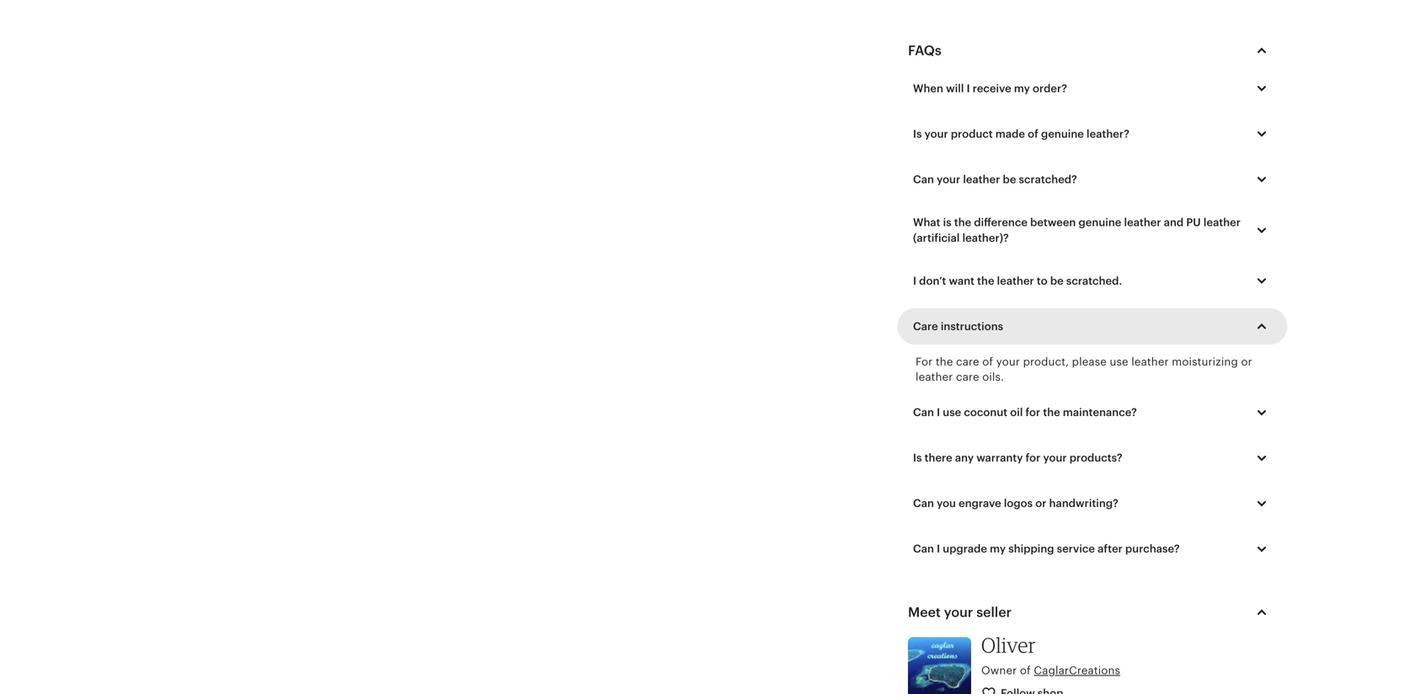 Task type: vqa. For each thing, say whether or not it's contained in the screenshot.
Stovetop in the stovetop christmas potpourri tag
no



Task type: describe. For each thing, give the bounding box(es) containing it.
can i upgrade my shipping service after purchase? button
[[900, 531, 1285, 567]]

maintenance?
[[1063, 406, 1137, 419]]

and
[[1164, 216, 1184, 229]]

oliver
[[981, 632, 1036, 657]]

you
[[937, 497, 956, 510]]

can i use coconut oil for the maintenance? button
[[900, 395, 1285, 430]]

can i upgrade my shipping service after purchase?
[[913, 543, 1180, 555]]

can your leather be scratched? button
[[900, 162, 1285, 197]]

receive
[[973, 82, 1011, 95]]

leather)?
[[962, 231, 1009, 244]]

leather left moisturizing
[[1132, 355, 1169, 368]]

be inside 'dropdown button'
[[1003, 173, 1016, 186]]

leather?
[[1087, 128, 1130, 140]]

engrave
[[959, 497, 1001, 510]]

care
[[913, 320, 938, 333]]

oliver owner of caglarcreations
[[981, 632, 1120, 677]]

scratched?
[[1019, 173, 1077, 186]]

purchase?
[[1125, 543, 1180, 555]]

care instructions button
[[900, 309, 1285, 344]]

pu
[[1186, 216, 1201, 229]]

care instructions
[[913, 320, 1003, 333]]

will
[[946, 82, 964, 95]]

faqs button
[[893, 30, 1287, 71]]

is your product made of genuine leather?
[[913, 128, 1130, 140]]

for the care of your product, please use leather moisturizing or leather care oils.
[[916, 355, 1252, 383]]

use inside dropdown button
[[943, 406, 961, 419]]

meet your seller
[[908, 605, 1012, 620]]

is for is there any warranty for your products?
[[913, 452, 922, 464]]

i inside can i upgrade my shipping service after purchase? dropdown button
[[937, 543, 940, 555]]

your for product
[[925, 128, 948, 140]]

genuine for leather
[[1079, 216, 1121, 229]]

product
[[951, 128, 993, 140]]

faqs
[[908, 43, 942, 58]]

what
[[913, 216, 941, 229]]

please
[[1072, 355, 1107, 368]]

leather inside dropdown button
[[997, 274, 1034, 287]]

your for seller
[[944, 605, 973, 620]]

service
[[1057, 543, 1095, 555]]

your inside for the care of your product, please use leather moisturizing or leather care oils.
[[996, 355, 1020, 368]]

use inside for the care of your product, please use leather moisturizing or leather care oils.
[[1110, 355, 1129, 368]]

oliver image
[[908, 637, 971, 694]]

i don't want the leather to be scratched. button
[[900, 263, 1285, 299]]

can for can you engrave logos or handwriting?
[[913, 497, 934, 510]]

your left products?
[[1043, 452, 1067, 464]]

or inside dropdown button
[[1035, 497, 1047, 510]]

of inside dropdown button
[[1028, 128, 1039, 140]]

1 vertical spatial care
[[956, 371, 979, 383]]

made
[[996, 128, 1025, 140]]

oils.
[[982, 371, 1004, 383]]

be inside dropdown button
[[1050, 274, 1064, 287]]

when
[[913, 82, 943, 95]]

is
[[943, 216, 952, 229]]

product,
[[1023, 355, 1069, 368]]

can for can i use coconut oil for the maintenance?
[[913, 406, 934, 419]]

meet
[[908, 605, 941, 620]]

can your leather be scratched?
[[913, 173, 1077, 186]]

what is the difference between genuine leather and pu leather (artificial leather)? button
[[900, 207, 1285, 253]]

the right the want
[[977, 274, 994, 287]]

(artificial
[[913, 231, 960, 244]]

seller
[[976, 605, 1012, 620]]



Task type: locate. For each thing, give the bounding box(es) containing it.
i left upgrade
[[937, 543, 940, 555]]

warranty
[[977, 452, 1023, 464]]

instructions
[[941, 320, 1003, 333]]

can i use coconut oil for the maintenance?
[[913, 406, 1137, 419]]

2 can from the top
[[913, 406, 934, 419]]

my left order?
[[1014, 82, 1030, 95]]

1 horizontal spatial use
[[1110, 355, 1129, 368]]

the inside what is the difference between genuine leather and pu leather (artificial leather)?
[[954, 216, 971, 229]]

0 vertical spatial or
[[1241, 355, 1252, 368]]

shipping
[[1009, 543, 1054, 555]]

leather inside 'dropdown button'
[[963, 173, 1000, 186]]

can up there
[[913, 406, 934, 419]]

of right "made" on the top right of page
[[1028, 128, 1039, 140]]

1 vertical spatial is
[[913, 452, 922, 464]]

for
[[916, 355, 933, 368]]

upgrade
[[943, 543, 987, 555]]

0 horizontal spatial be
[[1003, 173, 1016, 186]]

can left you
[[913, 497, 934, 510]]

or right logos
[[1035, 497, 1047, 510]]

owner
[[981, 664, 1017, 677]]

your for leather
[[937, 173, 960, 186]]

0 vertical spatial use
[[1110, 355, 1129, 368]]

for right warranty
[[1026, 452, 1041, 464]]

genuine down can your leather be scratched? 'dropdown button'
[[1079, 216, 1121, 229]]

can left upgrade
[[913, 543, 934, 555]]

your inside 'dropdown button'
[[937, 173, 960, 186]]

i left 'don't'
[[913, 274, 917, 287]]

genuine for leather?
[[1041, 128, 1084, 140]]

be left scratched?
[[1003, 173, 1016, 186]]

the inside for the care of your product, please use leather moisturizing or leather care oils.
[[936, 355, 953, 368]]

i inside can i use coconut oil for the maintenance? dropdown button
[[937, 406, 940, 419]]

coconut
[[964, 406, 1008, 419]]

products?
[[1070, 452, 1123, 464]]

1 vertical spatial or
[[1035, 497, 1047, 510]]

your left product
[[925, 128, 948, 140]]

genuine
[[1041, 128, 1084, 140], [1079, 216, 1121, 229]]

is for is your product made of genuine leather?
[[913, 128, 922, 140]]

for inside is there any warranty for your products? dropdown button
[[1026, 452, 1041, 464]]

3 can from the top
[[913, 497, 934, 510]]

or right moisturizing
[[1241, 355, 1252, 368]]

use left coconut
[[943, 406, 961, 419]]

1 vertical spatial of
[[982, 355, 993, 368]]

your up the oils. on the bottom of the page
[[996, 355, 1020, 368]]

0 vertical spatial my
[[1014, 82, 1030, 95]]

to
[[1037, 274, 1048, 287]]

moisturizing
[[1172, 355, 1238, 368]]

0 vertical spatial of
[[1028, 128, 1039, 140]]

my
[[1014, 82, 1030, 95], [990, 543, 1006, 555]]

leather
[[963, 173, 1000, 186], [1124, 216, 1161, 229], [1204, 216, 1241, 229], [997, 274, 1034, 287], [1132, 355, 1169, 368], [916, 371, 953, 383]]

1 horizontal spatial my
[[1014, 82, 1030, 95]]

difference
[[974, 216, 1028, 229]]

2 is from the top
[[913, 452, 922, 464]]

1 is from the top
[[913, 128, 922, 140]]

i inside i don't want the leather to be scratched. dropdown button
[[913, 274, 917, 287]]

of
[[1028, 128, 1039, 140], [982, 355, 993, 368], [1020, 664, 1031, 677]]

my right upgrade
[[990, 543, 1006, 555]]

can
[[913, 173, 934, 186], [913, 406, 934, 419], [913, 497, 934, 510], [913, 543, 934, 555]]

0 horizontal spatial use
[[943, 406, 961, 419]]

for
[[1026, 406, 1041, 419], [1026, 452, 1041, 464]]

0 horizontal spatial or
[[1035, 497, 1047, 510]]

is your product made of genuine leather? button
[[900, 116, 1285, 152]]

when will i receive my order?
[[913, 82, 1067, 95]]

i up there
[[937, 406, 940, 419]]

any
[[955, 452, 974, 464]]

is inside is your product made of genuine leather? dropdown button
[[913, 128, 922, 140]]

the right oil
[[1043, 406, 1060, 419]]

4 can from the top
[[913, 543, 934, 555]]

your
[[925, 128, 948, 140], [937, 173, 960, 186], [996, 355, 1020, 368], [1043, 452, 1067, 464], [944, 605, 973, 620]]

genuine inside what is the difference between genuine leather and pu leather (artificial leather)?
[[1079, 216, 1121, 229]]

1 vertical spatial my
[[990, 543, 1006, 555]]

your inside dropdown button
[[925, 128, 948, 140]]

1 horizontal spatial be
[[1050, 274, 1064, 287]]

for inside can i use coconut oil for the maintenance? dropdown button
[[1026, 406, 1041, 419]]

care left the oils. on the bottom of the page
[[956, 371, 979, 383]]

for right oil
[[1026, 406, 1041, 419]]

or
[[1241, 355, 1252, 368], [1035, 497, 1047, 510]]

can for can i upgrade my shipping service after purchase?
[[913, 543, 934, 555]]

i inside when will i receive my order? dropdown button
[[967, 82, 970, 95]]

0 vertical spatial for
[[1026, 406, 1041, 419]]

of inside oliver owner of caglarcreations
[[1020, 664, 1031, 677]]

1 horizontal spatial or
[[1241, 355, 1252, 368]]

care down instructions
[[956, 355, 979, 368]]

leather right pu
[[1204, 216, 1241, 229]]

leather left and
[[1124, 216, 1161, 229]]

the right for
[[936, 355, 953, 368]]

0 vertical spatial is
[[913, 128, 922, 140]]

after
[[1098, 543, 1123, 555]]

between
[[1030, 216, 1076, 229]]

of inside for the care of your product, please use leather moisturizing or leather care oils.
[[982, 355, 993, 368]]

caglarcreations
[[1034, 664, 1120, 677]]

can you engrave logos or handwriting?
[[913, 497, 1119, 510]]

can you engrave logos or handwriting? button
[[900, 486, 1285, 521]]

0 vertical spatial be
[[1003, 173, 1016, 186]]

don't
[[919, 274, 946, 287]]

2 vertical spatial of
[[1020, 664, 1031, 677]]

what is the difference between genuine leather and pu leather (artificial leather)?
[[913, 216, 1241, 244]]

1 vertical spatial for
[[1026, 452, 1041, 464]]

2 for from the top
[[1026, 452, 1041, 464]]

genuine left 'leather?'
[[1041, 128, 1084, 140]]

your right meet
[[944, 605, 973, 620]]

genuine inside is your product made of genuine leather? dropdown button
[[1041, 128, 1084, 140]]

your up is
[[937, 173, 960, 186]]

1 vertical spatial use
[[943, 406, 961, 419]]

leather down for
[[916, 371, 953, 383]]

use
[[1110, 355, 1129, 368], [943, 406, 961, 419]]

1 vertical spatial be
[[1050, 274, 1064, 287]]

oil
[[1010, 406, 1023, 419]]

i don't want the leather to be scratched.
[[913, 274, 1122, 287]]

is
[[913, 128, 922, 140], [913, 452, 922, 464]]

care
[[956, 355, 979, 368], [956, 371, 979, 383]]

0 vertical spatial care
[[956, 355, 979, 368]]

be
[[1003, 173, 1016, 186], [1050, 274, 1064, 287]]

is there any warranty for your products?
[[913, 452, 1123, 464]]

can up the what
[[913, 173, 934, 186]]

leather left to
[[997, 274, 1034, 287]]

is left there
[[913, 452, 922, 464]]

0 vertical spatial genuine
[[1041, 128, 1084, 140]]

be right to
[[1050, 274, 1064, 287]]

1 vertical spatial genuine
[[1079, 216, 1121, 229]]

there
[[925, 452, 952, 464]]

0 horizontal spatial my
[[990, 543, 1006, 555]]

i right will
[[967, 82, 970, 95]]

1 for from the top
[[1026, 406, 1041, 419]]

can for can your leather be scratched?
[[913, 173, 934, 186]]

is inside is there any warranty for your products? dropdown button
[[913, 452, 922, 464]]

the right is
[[954, 216, 971, 229]]

logos
[[1004, 497, 1033, 510]]

order?
[[1033, 82, 1067, 95]]

meet your seller button
[[893, 592, 1287, 632]]

or inside for the care of your product, please use leather moisturizing or leather care oils.
[[1241, 355, 1252, 368]]

of up the oils. on the bottom of the page
[[982, 355, 993, 368]]

1 can from the top
[[913, 173, 934, 186]]

scratched.
[[1066, 274, 1122, 287]]

handwriting?
[[1049, 497, 1119, 510]]

of right owner
[[1020, 664, 1031, 677]]

caglarcreations link
[[1034, 664, 1120, 677]]

leather down product
[[963, 173, 1000, 186]]

use right please
[[1110, 355, 1129, 368]]

can inside 'dropdown button'
[[913, 173, 934, 186]]

i
[[967, 82, 970, 95], [913, 274, 917, 287], [937, 406, 940, 419], [937, 543, 940, 555]]

is there any warranty for your products? button
[[900, 440, 1285, 476]]

is down when
[[913, 128, 922, 140]]

want
[[949, 274, 975, 287]]

the
[[954, 216, 971, 229], [977, 274, 994, 287], [936, 355, 953, 368], [1043, 406, 1060, 419]]

when will i receive my order? button
[[900, 71, 1285, 106]]



